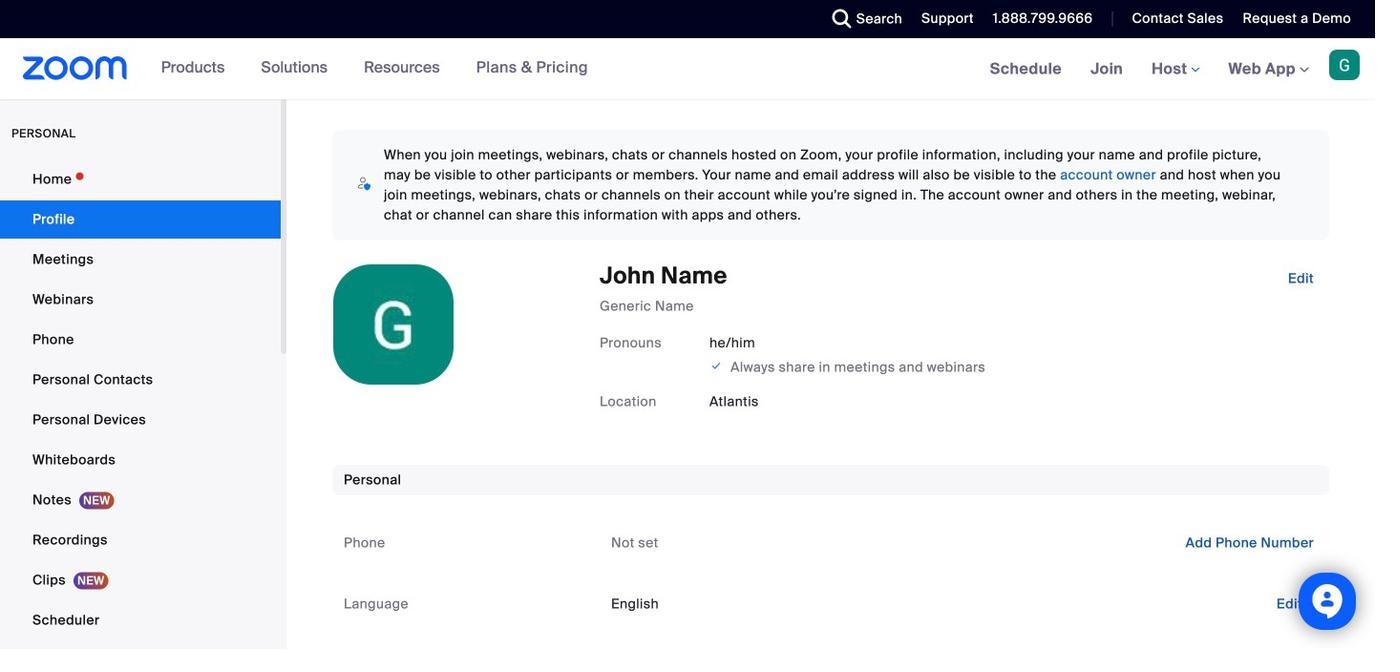 Task type: describe. For each thing, give the bounding box(es) containing it.
meetings navigation
[[976, 38, 1375, 101]]

user photo image
[[333, 265, 454, 385]]

product information navigation
[[147, 38, 602, 99]]



Task type: vqa. For each thing, say whether or not it's contained in the screenshot.
Time
no



Task type: locate. For each thing, give the bounding box(es) containing it.
banner
[[0, 38, 1375, 101]]

zoom logo image
[[23, 56, 128, 80]]

checked image
[[709, 357, 723, 376]]

edit user photo image
[[378, 316, 409, 333]]

personal menu menu
[[0, 160, 281, 649]]

profile picture image
[[1329, 50, 1360, 80]]



